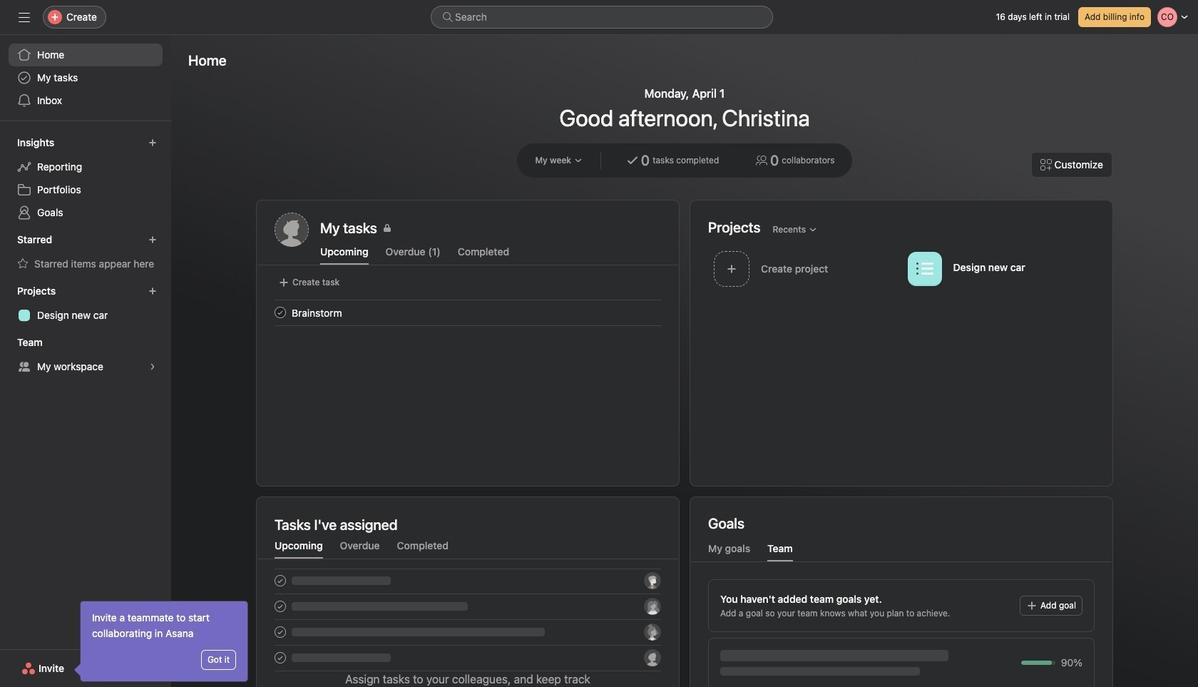 Task type: describe. For each thing, give the bounding box(es) containing it.
0 vertical spatial list item
[[708, 247, 902, 290]]

projects element
[[0, 278, 171, 330]]

add items to starred image
[[148, 235, 157, 244]]

new insights image
[[148, 138, 157, 147]]

teams element
[[0, 330, 171, 381]]

global element
[[0, 35, 171, 121]]

mark complete image
[[272, 304, 289, 321]]

list image
[[916, 260, 934, 277]]

Mark complete checkbox
[[272, 304, 289, 321]]



Task type: locate. For each thing, give the bounding box(es) containing it.
insights element
[[0, 130, 171, 227]]

0 horizontal spatial list item
[[258, 300, 679, 325]]

1 horizontal spatial list item
[[708, 247, 902, 290]]

see details, my workspace image
[[148, 362, 157, 371]]

add profile photo image
[[275, 213, 309, 247]]

list item
[[708, 247, 902, 290], [258, 300, 679, 325]]

tooltip
[[76, 601, 248, 681]]

new project or portfolio image
[[148, 287, 157, 295]]

hide sidebar image
[[19, 11, 30, 23]]

starred element
[[0, 227, 171, 278]]

list box
[[431, 6, 773, 29]]

1 vertical spatial list item
[[258, 300, 679, 325]]



Task type: vqa. For each thing, say whether or not it's contained in the screenshot.
my
no



